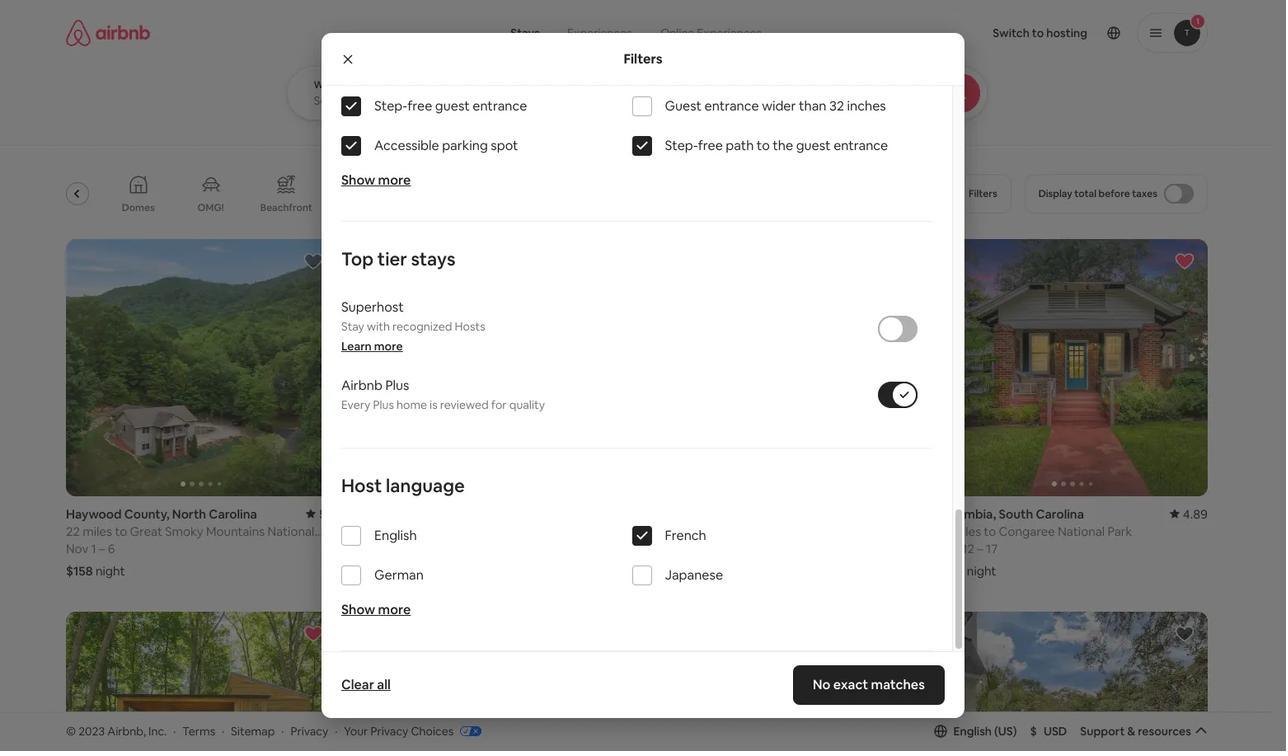 Task type: locate. For each thing, give the bounding box(es) containing it.
1 1 from the left
[[91, 541, 96, 557]]

privacy right your
[[371, 724, 409, 739]]

more down the accessible
[[378, 172, 411, 189]]

&
[[1128, 724, 1136, 739]]

privacy
[[291, 724, 329, 739], [371, 724, 409, 739]]

free for guest
[[408, 98, 433, 115]]

1 vertical spatial show more
[[342, 602, 411, 619]]

1 inside 'nov 26 – dec 1 $380 night'
[[433, 541, 439, 557]]

english inside the filters dialog
[[375, 527, 417, 545]]

columbia, south carolina 17 miles to congaree national park nov 12 – 17 $103 night
[[938, 506, 1133, 579]]

0 vertical spatial free
[[408, 98, 433, 115]]

national inside columbia, south carolina 17 miles to congaree national park nov 12 – 17 $103 night
[[1059, 524, 1106, 539]]

2 carolina from the left
[[1037, 506, 1085, 522]]

entrance up path
[[705, 98, 760, 115]]

terms · sitemap · privacy
[[183, 724, 329, 739]]

2 smoky from the left
[[456, 524, 494, 539]]

43
[[357, 524, 371, 539]]

night inside 'nov 26 – dec 1 $380 night'
[[389, 563, 418, 579]]

park inside 43 miles to great smoky mountains national park
[[357, 539, 381, 555]]

– right 12
[[978, 541, 984, 557]]

free left path
[[698, 137, 723, 154]]

to up '9'
[[696, 524, 708, 539]]

0 vertical spatial step-
[[375, 98, 408, 115]]

taxes
[[1133, 187, 1158, 200]]

3 night from the left
[[679, 563, 708, 579]]

to inside 43 miles to great smoky mountains national park
[[406, 524, 418, 539]]

quality
[[510, 398, 545, 413]]

park inside 23 miles to congaree national park dec 4 – 9 $250 night
[[820, 524, 844, 539]]

night down '9'
[[679, 563, 708, 579]]

english
[[375, 527, 417, 545], [954, 724, 992, 739]]

terms
[[183, 724, 215, 739]]

congaree
[[711, 524, 767, 539], [1000, 524, 1056, 539]]

0 horizontal spatial great
[[130, 524, 163, 539]]

columbia,
[[938, 506, 997, 522]]

· right inc.
[[173, 724, 176, 739]]

0 vertical spatial show more button
[[342, 172, 411, 189]]

1 privacy from the left
[[291, 724, 329, 739]]

inc.
[[149, 724, 167, 739]]

0 vertical spatial show more
[[342, 172, 411, 189]]

0 horizontal spatial nov
[[66, 541, 89, 557]]

entrance
[[473, 98, 527, 115], [705, 98, 760, 115], [834, 137, 889, 154]]

night inside 23 miles to congaree national park dec 4 – 9 $250 night
[[679, 563, 708, 579]]

5.0 out of 5 average rating image
[[306, 506, 337, 522]]

more down the with
[[374, 339, 403, 354]]

1 vertical spatial show
[[342, 602, 376, 619]]

nov left 12
[[938, 541, 960, 557]]

privacy left your
[[291, 724, 329, 739]]

1 vertical spatial free
[[698, 137, 723, 154]]

2 dec from the left
[[647, 541, 670, 557]]

1 vertical spatial show more button
[[342, 602, 411, 619]]

0 horizontal spatial 17
[[938, 524, 950, 539]]

night down 12
[[968, 563, 997, 579]]

1 national from the left
[[268, 524, 315, 539]]

miles up 4
[[664, 524, 693, 539]]

2 great from the left
[[421, 524, 453, 539]]

national inside 23 miles to congaree national park dec 4 – 9 $250 night
[[770, 524, 817, 539]]

0 horizontal spatial dec
[[408, 541, 431, 557]]

guest up "accessible parking spot"
[[435, 98, 470, 115]]

– inside 'nov 26 – dec 1 $380 night'
[[399, 541, 405, 557]]

show more button down the accessible
[[342, 172, 411, 189]]

clear
[[342, 676, 374, 694]]

– left '9'
[[683, 541, 689, 557]]

show more button
[[342, 172, 411, 189], [342, 602, 411, 619]]

to up 'nov 26 – dec 1 $380 night'
[[406, 524, 418, 539]]

1 horizontal spatial smoky
[[456, 524, 494, 539]]

privacy inside 'link'
[[371, 724, 409, 739]]

english (us)
[[954, 724, 1018, 739]]

17 right 12
[[987, 541, 999, 557]]

1 horizontal spatial great
[[421, 524, 453, 539]]

dec inside 'nov 26 – dec 1 $380 night'
[[408, 541, 431, 557]]

english for english (us)
[[954, 724, 992, 739]]

great down the county,
[[130, 524, 163, 539]]

0 horizontal spatial mountains
[[206, 524, 265, 539]]

show left the map
[[599, 651, 629, 666]]

plus right every
[[373, 398, 394, 413]]

show more button down $380
[[342, 602, 411, 619]]

english (us) button
[[934, 724, 1018, 739]]

show more down the accessible
[[342, 172, 411, 189]]

usd
[[1044, 724, 1068, 739]]

1 vertical spatial plus
[[373, 398, 394, 413]]

language
[[386, 475, 465, 498]]

dec inside 23 miles to congaree national park dec 4 – 9 $250 night
[[647, 541, 670, 557]]

guest right the
[[797, 137, 831, 154]]

show more
[[342, 172, 411, 189], [342, 602, 411, 619]]

1 horizontal spatial entrance
[[705, 98, 760, 115]]

2 miles from the left
[[373, 524, 403, 539]]

add to wishlist: haywood county, north carolina image
[[304, 252, 324, 271]]

carolina inside haywood county, north carolina 22 miles to great smoky mountains national park
[[209, 506, 257, 522]]

0 horizontal spatial congaree
[[711, 524, 767, 539]]

$103
[[938, 563, 965, 579]]

2 · from the left
[[222, 724, 225, 739]]

1 smoky from the left
[[165, 524, 204, 539]]

smoky inside haywood county, north carolina 22 miles to great smoky mountains national park
[[165, 524, 204, 539]]

0 horizontal spatial experiences
[[568, 26, 632, 40]]

resources
[[1139, 724, 1192, 739]]

2 national from the left
[[558, 524, 605, 539]]

your privacy choices link
[[344, 724, 482, 740]]

1 nov from the left
[[66, 541, 89, 557]]

3 nov from the left
[[938, 541, 960, 557]]

43 miles to great smoky mountains national park
[[357, 524, 605, 555]]

show map
[[599, 651, 656, 666]]

filters
[[624, 50, 663, 67]]

1 mountains from the left
[[206, 524, 265, 539]]

1 right 26
[[433, 541, 439, 557]]

2 show more button from the top
[[342, 602, 411, 619]]

0 horizontal spatial guest
[[435, 98, 470, 115]]

4 – from the left
[[978, 541, 984, 557]]

1 horizontal spatial 1
[[433, 541, 439, 557]]

1 dec from the left
[[408, 541, 431, 557]]

night down 6
[[96, 563, 125, 579]]

miles inside 23 miles to congaree national park dec 4 – 9 $250 night
[[664, 524, 693, 539]]

3 national from the left
[[770, 524, 817, 539]]

show map button
[[583, 639, 692, 679]]

1 congaree from the left
[[711, 524, 767, 539]]

free
[[408, 98, 433, 115], [698, 137, 723, 154]]

0 vertical spatial 17
[[938, 524, 950, 539]]

1 show more from the top
[[342, 172, 411, 189]]

2 night from the left
[[389, 563, 418, 579]]

miles down the columbia, at bottom right
[[952, 524, 982, 539]]

· right terms
[[222, 724, 225, 739]]

plus up home
[[386, 377, 410, 395]]

1 horizontal spatial step-
[[665, 137, 698, 154]]

step-free path to the guest entrance
[[665, 137, 889, 154]]

0 horizontal spatial step-
[[375, 98, 408, 115]]

2 1 from the left
[[433, 541, 439, 557]]

smoky down language
[[456, 524, 494, 539]]

2 – from the left
[[399, 541, 405, 557]]

dec left 4
[[647, 541, 670, 557]]

more down german
[[378, 602, 411, 619]]

more inside superhost stay with recognized hosts learn more
[[374, 339, 403, 354]]

step-
[[375, 98, 408, 115], [665, 137, 698, 154]]

2 vertical spatial show
[[599, 651, 629, 666]]

path
[[726, 137, 754, 154]]

1 horizontal spatial nov
[[357, 541, 379, 557]]

0 vertical spatial more
[[378, 172, 411, 189]]

1 left 6
[[91, 541, 96, 557]]

4.89 out of 5 average rating image
[[1170, 506, 1209, 522]]

9
[[692, 541, 699, 557]]

step- down guest
[[665, 137, 698, 154]]

carolina right north
[[209, 506, 257, 522]]

congaree down south
[[1000, 524, 1056, 539]]

display total before taxes
[[1039, 187, 1158, 200]]

nov down 22
[[66, 541, 89, 557]]

1 horizontal spatial free
[[698, 137, 723, 154]]

entrance up spot
[[473, 98, 527, 115]]

0 horizontal spatial english
[[375, 527, 417, 545]]

23
[[647, 524, 661, 539]]

nov inside 'nov 26 – dec 1 $380 night'
[[357, 541, 379, 557]]

tier
[[378, 248, 407, 271]]

0 horizontal spatial carolina
[[209, 506, 257, 522]]

3 – from the left
[[683, 541, 689, 557]]

show for 1st show more button from the top of the the filters dialog
[[342, 172, 376, 189]]

privacy link
[[291, 724, 329, 739]]

experiences right online
[[698, 26, 762, 40]]

amazing
[[19, 201, 60, 214]]

group
[[19, 162, 926, 226], [66, 239, 337, 496], [357, 239, 898, 496], [377, 239, 918, 496], [938, 239, 1209, 496], [66, 612, 337, 752], [357, 612, 627, 752], [647, 612, 918, 752], [938, 612, 1209, 752]]

to up 6
[[115, 524, 127, 539]]

miles inside 43 miles to great smoky mountains national park
[[373, 524, 403, 539]]

1 miles from the left
[[83, 524, 112, 539]]

· left privacy link on the left
[[282, 724, 284, 739]]

1 great from the left
[[130, 524, 163, 539]]

$380
[[357, 563, 386, 579]]

online experiences link
[[646, 16, 777, 49]]

night down 26
[[389, 563, 418, 579]]

3 miles from the left
[[664, 524, 693, 539]]

1 horizontal spatial guest
[[797, 137, 831, 154]]

©
[[66, 724, 76, 739]]

experiences button
[[553, 16, 646, 49]]

step- up the accessible
[[375, 98, 408, 115]]

to left the
[[757, 137, 770, 154]]

to
[[757, 137, 770, 154], [115, 524, 127, 539], [406, 524, 418, 539], [696, 524, 708, 539], [984, 524, 997, 539]]

1 horizontal spatial experiences
[[698, 26, 762, 40]]

superhost stay with recognized hosts learn more
[[342, 299, 486, 354]]

entrance down the inches
[[834, 137, 889, 154]]

2 privacy from the left
[[371, 724, 409, 739]]

None search field
[[287, 0, 1033, 120]]

– left 6
[[99, 541, 105, 557]]

choices
[[411, 724, 454, 739]]

1 horizontal spatial dec
[[647, 541, 670, 557]]

1 experiences from the left
[[568, 26, 632, 40]]

$158
[[66, 563, 93, 579]]

– right 26
[[399, 541, 405, 557]]

dec right 26
[[408, 541, 431, 557]]

3 · from the left
[[282, 724, 284, 739]]

miles
[[83, 524, 112, 539], [373, 524, 403, 539], [664, 524, 693, 539], [952, 524, 982, 539]]

more
[[378, 172, 411, 189], [374, 339, 403, 354], [378, 602, 411, 619]]

1 vertical spatial english
[[954, 724, 992, 739]]

0 vertical spatial plus
[[386, 377, 410, 395]]

to down the columbia, at bottom right
[[984, 524, 997, 539]]

1 night from the left
[[96, 563, 125, 579]]

1 horizontal spatial 17
[[987, 541, 999, 557]]

4 miles from the left
[[952, 524, 982, 539]]

2 mountains from the left
[[497, 524, 556, 539]]

0 vertical spatial english
[[375, 527, 417, 545]]

2 show more from the top
[[342, 602, 411, 619]]

smoky down north
[[165, 524, 204, 539]]

1 vertical spatial more
[[374, 339, 403, 354]]

1 horizontal spatial mountains
[[497, 524, 556, 539]]

with
[[367, 319, 390, 334]]

show down $380
[[342, 602, 376, 619]]

night
[[96, 563, 125, 579], [389, 563, 418, 579], [679, 563, 708, 579], [968, 563, 997, 579]]

to inside columbia, south carolina 17 miles to congaree national park nov 12 – 17 $103 night
[[984, 524, 997, 539]]

1 vertical spatial guest
[[797, 137, 831, 154]]

4 · from the left
[[335, 724, 338, 739]]

great down language
[[421, 524, 453, 539]]

17 down the columbia, at bottom right
[[938, 524, 950, 539]]

1 horizontal spatial privacy
[[371, 724, 409, 739]]

show more down $380
[[342, 602, 411, 619]]

1 carolina from the left
[[209, 506, 257, 522]]

english right 43 on the left bottom of the page
[[375, 527, 417, 545]]

12
[[963, 541, 975, 557]]

1 – from the left
[[99, 541, 105, 557]]

the
[[773, 137, 794, 154]]

1 horizontal spatial carolina
[[1037, 506, 1085, 522]]

dec
[[408, 541, 431, 557], [647, 541, 670, 557]]

2 nov from the left
[[357, 541, 379, 557]]

0 horizontal spatial privacy
[[291, 724, 329, 739]]

carolina right south
[[1037, 506, 1085, 522]]

what can we help you find? tab list
[[498, 16, 646, 49]]

mountains
[[206, 524, 265, 539], [497, 524, 556, 539]]

remove from wishlist: asheville, north carolina image
[[304, 624, 324, 644]]

6
[[108, 541, 115, 557]]

· left your
[[335, 724, 338, 739]]

nov down 43 on the left bottom of the page
[[357, 541, 379, 557]]

experiences
[[568, 26, 632, 40], [698, 26, 762, 40]]

2 horizontal spatial nov
[[938, 541, 960, 557]]

reviewed
[[440, 398, 489, 413]]

experiences up filters
[[568, 26, 632, 40]]

2 experiences from the left
[[698, 26, 762, 40]]

night inside columbia, south carolina 17 miles to congaree national park nov 12 – 17 $103 night
[[968, 563, 997, 579]]

filters dialog
[[322, 0, 965, 719]]

0 vertical spatial show
[[342, 172, 376, 189]]

top
[[342, 248, 374, 271]]

2 vertical spatial more
[[378, 602, 411, 619]]

0 horizontal spatial 1
[[91, 541, 96, 557]]

1 horizontal spatial english
[[954, 724, 992, 739]]

congaree right the french
[[711, 524, 767, 539]]

miles down the haywood
[[83, 524, 112, 539]]

2 congaree from the left
[[1000, 524, 1056, 539]]

1 vertical spatial step-
[[665, 137, 698, 154]]

inches
[[848, 98, 887, 115]]

4 night from the left
[[968, 563, 997, 579]]

nov inside nov 1 – 6 $158 night
[[66, 541, 89, 557]]

0 horizontal spatial smoky
[[165, 524, 204, 539]]

1 horizontal spatial congaree
[[1000, 524, 1056, 539]]

matches
[[872, 676, 926, 694]]

map
[[631, 651, 656, 666]]

– inside 23 miles to congaree national park dec 4 – 9 $250 night
[[683, 541, 689, 557]]

free up the accessible
[[408, 98, 433, 115]]

17
[[938, 524, 950, 539], [987, 541, 999, 557]]

english left (us)
[[954, 724, 992, 739]]

support & resources
[[1081, 724, 1192, 739]]

miles up 26
[[373, 524, 403, 539]]

plus
[[386, 377, 410, 395], [373, 398, 394, 413]]

0 horizontal spatial free
[[408, 98, 433, 115]]

1 inside nov 1 – 6 $158 night
[[91, 541, 96, 557]]

before
[[1099, 187, 1131, 200]]

sitemap link
[[231, 724, 275, 739]]

show down the accessible
[[342, 172, 376, 189]]

4 national from the left
[[1059, 524, 1106, 539]]

stays
[[511, 26, 540, 40]]



Task type: vqa. For each thing, say whether or not it's contained in the screenshot.
3rd · from the left
yes



Task type: describe. For each thing, give the bounding box(es) containing it.
every
[[342, 398, 371, 413]]

step- for step-free guest entrance
[[375, 98, 408, 115]]

23 miles to congaree national park dec 4 – 9 $250 night
[[647, 524, 844, 579]]

0 vertical spatial guest
[[435, 98, 470, 115]]

north
[[172, 506, 206, 522]]

5.0
[[319, 506, 337, 522]]

– inside columbia, south carolina 17 miles to congaree national park nov 12 – 17 $103 night
[[978, 541, 984, 557]]

no
[[814, 676, 831, 694]]

group containing amazing views
[[19, 162, 926, 226]]

© 2023 airbnb, inc. ·
[[66, 724, 176, 739]]

clear all
[[342, 676, 391, 694]]

stays tab panel
[[287, 66, 1033, 120]]

nov for nov 26 – dec 1 $380 night
[[357, 541, 379, 557]]

1 show more button from the top
[[342, 172, 411, 189]]

0 horizontal spatial entrance
[[473, 98, 527, 115]]

more for 1st show more button from the top of the the filters dialog
[[378, 172, 411, 189]]

superhost
[[342, 299, 404, 316]]

great inside 43 miles to great smoky mountains national park
[[421, 524, 453, 539]]

smoky inside 43 miles to great smoky mountains national park
[[456, 524, 494, 539]]

your
[[344, 724, 368, 739]]

nov for nov 1 – 6 $158 night
[[66, 541, 89, 557]]

free for path
[[698, 137, 723, 154]]

guest
[[665, 98, 702, 115]]

national inside haywood county, north carolina 22 miles to great smoky mountains national park
[[268, 524, 315, 539]]

add to wishlist: columbia, south carolina image
[[1176, 624, 1195, 644]]

to inside the filters dialog
[[757, 137, 770, 154]]

night inside nov 1 – 6 $158 night
[[96, 563, 125, 579]]

step- for step-free path to the guest entrance
[[665, 137, 698, 154]]

online experiences
[[661, 26, 762, 40]]

airbnb plus every plus home is reviewed for quality
[[342, 377, 545, 413]]

remove from wishlist: columbia, south carolina image
[[1176, 252, 1195, 271]]

nov 1 – 6 $158 night
[[66, 541, 125, 579]]

terms link
[[183, 724, 215, 739]]

than
[[799, 98, 827, 115]]

recognized
[[393, 319, 452, 334]]

exact
[[834, 676, 869, 694]]

beachfront
[[260, 201, 313, 214]]

experiences inside button
[[568, 26, 632, 40]]

sitemap
[[231, 724, 275, 739]]

host
[[342, 475, 382, 498]]

$250
[[647, 563, 676, 579]]

nov inside columbia, south carolina 17 miles to congaree national park nov 12 – 17 $103 night
[[938, 541, 960, 557]]

26
[[382, 541, 396, 557]]

$
[[1031, 724, 1038, 739]]

japanese
[[665, 567, 724, 584]]

online
[[661, 26, 695, 40]]

profile element
[[802, 0, 1209, 66]]

1 vertical spatial 17
[[987, 541, 999, 557]]

carolina inside columbia, south carolina 17 miles to congaree national park nov 12 – 17 $103 night
[[1037, 506, 1085, 522]]

total
[[1075, 187, 1097, 200]]

no exact matches
[[814, 676, 926, 694]]

(us)
[[995, 724, 1018, 739]]

congaree inside 23 miles to congaree national park dec 4 – 9 $250 night
[[711, 524, 767, 539]]

omg!
[[198, 201, 224, 214]]

wider
[[762, 98, 797, 115]]

domes
[[122, 201, 155, 214]]

host language
[[342, 475, 465, 498]]

congaree inside columbia, south carolina 17 miles to congaree national park nov 12 – 17 $103 night
[[1000, 524, 1056, 539]]

miles inside columbia, south carolina 17 miles to congaree national park nov 12 – 17 $103 night
[[952, 524, 982, 539]]

display total before taxes button
[[1025, 174, 1209, 214]]

views
[[62, 201, 89, 214]]

more for 2nd show more button from the top
[[378, 602, 411, 619]]

nov 26 – dec 1 $380 night
[[357, 541, 439, 579]]

south
[[999, 506, 1034, 522]]

guest entrance wider than 32 inches
[[665, 98, 887, 115]]

your privacy choices
[[344, 724, 454, 739]]

english for english
[[375, 527, 417, 545]]

amazing views
[[19, 201, 89, 214]]

– inside nov 1 – 6 $158 night
[[99, 541, 105, 557]]

no exact matches link
[[794, 666, 945, 705]]

2023
[[79, 724, 105, 739]]

1 · from the left
[[173, 724, 176, 739]]

home
[[397, 398, 427, 413]]

german
[[375, 567, 424, 584]]

learn
[[342, 339, 372, 354]]

clear all button
[[333, 669, 399, 702]]

none search field containing stays
[[287, 0, 1033, 120]]

accessible
[[375, 137, 439, 154]]

airbnb
[[342, 377, 383, 395]]

step-free guest entrance
[[375, 98, 527, 115]]

show inside button
[[599, 651, 629, 666]]

stays button
[[498, 16, 553, 49]]

great inside haywood county, north carolina 22 miles to great smoky mountains national park
[[130, 524, 163, 539]]

spot
[[491, 137, 519, 154]]

accessible parking spot
[[375, 137, 519, 154]]

national inside 43 miles to great smoky mountains national park
[[558, 524, 605, 539]]

display
[[1039, 187, 1073, 200]]

learn more link
[[342, 339, 403, 354]]

4
[[673, 541, 680, 557]]

show for 2nd show more button from the top
[[342, 602, 376, 619]]

22
[[66, 524, 80, 539]]

Where field
[[314, 93, 530, 108]]

is
[[430, 398, 438, 413]]

miles inside haywood county, north carolina 22 miles to great smoky mountains national park
[[83, 524, 112, 539]]

hosts
[[455, 319, 486, 334]]

2 horizontal spatial entrance
[[834, 137, 889, 154]]

to inside haywood county, north carolina 22 miles to great smoky mountains national park
[[115, 524, 127, 539]]

county,
[[124, 506, 170, 522]]

32
[[830, 98, 845, 115]]

to inside 23 miles to congaree national park dec 4 – 9 $250 night
[[696, 524, 708, 539]]

park inside columbia, south carolina 17 miles to congaree national park nov 12 – 17 $103 night
[[1108, 524, 1133, 539]]

french
[[665, 527, 707, 545]]

4.89
[[1184, 506, 1209, 522]]

support
[[1081, 724, 1126, 739]]

where
[[314, 78, 345, 92]]

airbnb,
[[107, 724, 146, 739]]

support & resources button
[[1081, 724, 1209, 739]]

mountains inside 43 miles to great smoky mountains national park
[[497, 524, 556, 539]]

parking
[[442, 137, 488, 154]]

mountains inside haywood county, north carolina 22 miles to great smoky mountains national park
[[206, 524, 265, 539]]

park inside haywood county, north carolina 22 miles to great smoky mountains national park
[[66, 539, 91, 555]]

haywood county, north carolina 22 miles to great smoky mountains national park
[[66, 506, 315, 555]]

stay
[[342, 319, 365, 334]]

$ usd
[[1031, 724, 1068, 739]]



